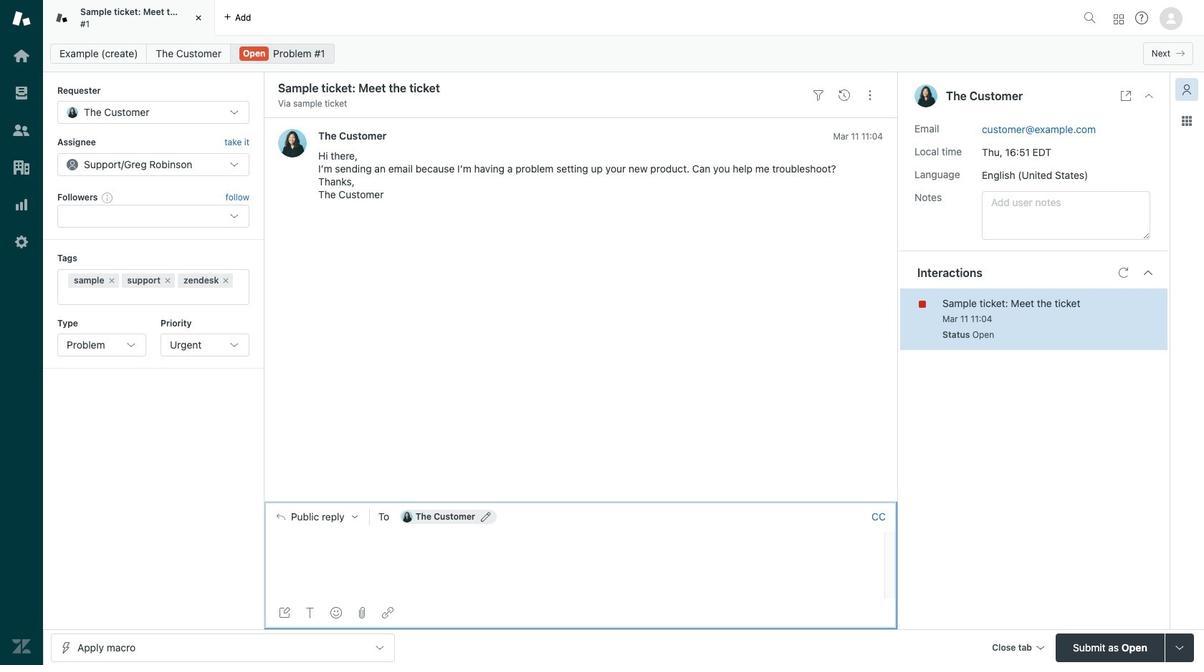 Task type: describe. For each thing, give the bounding box(es) containing it.
reporting image
[[12, 196, 31, 214]]

customers image
[[12, 121, 31, 140]]

events image
[[839, 89, 850, 101]]

customer@example.com image
[[401, 512, 413, 523]]

filter image
[[813, 89, 824, 101]]

avatar image
[[278, 129, 307, 158]]

zendesk products image
[[1114, 14, 1124, 24]]

ticket actions image
[[864, 89, 876, 101]]

main element
[[0, 0, 43, 666]]

add link (cmd k) image
[[382, 608, 393, 619]]

2 remove image from the left
[[163, 276, 172, 285]]

format text image
[[305, 608, 316, 619]]

1 horizontal spatial close image
[[1143, 90, 1155, 102]]

info on adding followers image
[[102, 192, 114, 204]]

hide composer image
[[575, 496, 586, 508]]

views image
[[12, 84, 31, 102]]

view more details image
[[1120, 90, 1132, 102]]

Public reply composer text field
[[270, 533, 880, 563]]



Task type: vqa. For each thing, say whether or not it's contained in the screenshot.
the top 'Close' image
yes



Task type: locate. For each thing, give the bounding box(es) containing it.
0 horizontal spatial remove image
[[107, 276, 116, 285]]

add attachment image
[[356, 608, 368, 619]]

user image
[[915, 85, 937, 108]]

remove image
[[107, 276, 116, 285], [163, 276, 172, 285], [222, 276, 230, 285]]

2 horizontal spatial remove image
[[222, 276, 230, 285]]

tab
[[43, 0, 215, 36]]

edit user image
[[481, 513, 491, 523]]

Mar 11 11:04 text field
[[942, 314, 992, 324]]

1 vertical spatial close image
[[1143, 90, 1155, 102]]

0 vertical spatial close image
[[191, 11, 206, 25]]

zendesk image
[[12, 638, 31, 657]]

organizations image
[[12, 158, 31, 177]]

customer context image
[[1181, 84, 1193, 95]]

get help image
[[1135, 11, 1148, 24]]

0 horizontal spatial close image
[[191, 11, 206, 25]]

zendesk support image
[[12, 9, 31, 28]]

1 remove image from the left
[[107, 276, 116, 285]]

admin image
[[12, 233, 31, 252]]

tabs tab list
[[43, 0, 1078, 36]]

get started image
[[12, 47, 31, 65]]

insert emojis image
[[330, 608, 342, 619]]

apps image
[[1181, 115, 1193, 127]]

Mar 11 11:04 text field
[[833, 131, 883, 142]]

Subject field
[[275, 80, 803, 97]]

secondary element
[[43, 39, 1204, 68]]

draft mode image
[[279, 608, 290, 619]]

close image
[[191, 11, 206, 25], [1143, 90, 1155, 102]]

1 horizontal spatial remove image
[[163, 276, 172, 285]]

close image inside tabs tab list
[[191, 11, 206, 25]]

Add user notes text field
[[982, 191, 1150, 240]]

3 remove image from the left
[[222, 276, 230, 285]]



